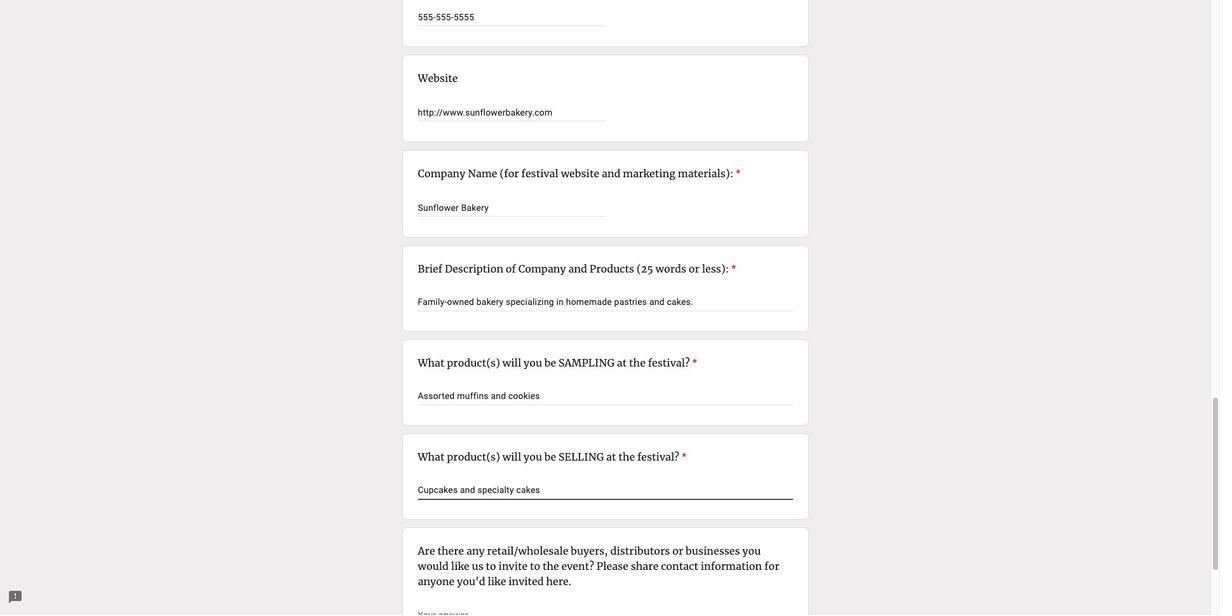 Task type: vqa. For each thing, say whether or not it's contained in the screenshot.
heading
yes



Task type: describe. For each thing, give the bounding box(es) containing it.
4 heading from the top
[[418, 449, 687, 465]]

1 heading from the top
[[418, 166, 741, 181]]

required question element for first heading from the bottom
[[680, 449, 687, 465]]

2 heading from the top
[[418, 261, 736, 277]]

3 heading from the top
[[418, 355, 697, 371]]



Task type: locate. For each thing, give the bounding box(es) containing it.
heading
[[418, 166, 741, 181], [418, 261, 736, 277], [418, 355, 697, 371], [418, 449, 687, 465]]

required question element for fourth heading from the bottom
[[734, 166, 741, 181]]

required question element
[[734, 166, 741, 181], [729, 261, 736, 277], [690, 355, 697, 371], [680, 449, 687, 465]]

1 vertical spatial your answer text field
[[418, 390, 793, 405]]

None text field
[[418, 200, 606, 216]]

report a problem to google image
[[8, 590, 23, 605]]

2 your answer text field from the top
[[418, 390, 793, 405]]

Your answer text field
[[418, 296, 793, 311], [418, 390, 793, 405]]

your answer text field for required question element related to 3rd heading from the top of the page
[[418, 390, 793, 405]]

required question element for 3rd heading from the top of the page
[[690, 355, 697, 371]]

1 your answer text field from the top
[[418, 296, 793, 311]]

Your answer text field
[[418, 484, 793, 499]]

required question element for second heading from the top of the page
[[729, 261, 736, 277]]

your answer text field for second heading from the top of the page's required question element
[[418, 296, 793, 311]]

0 vertical spatial your answer text field
[[418, 296, 793, 311]]

None text field
[[418, 10, 606, 25], [418, 105, 606, 120], [418, 608, 793, 615], [418, 10, 606, 25], [418, 105, 606, 120], [418, 608, 793, 615]]



